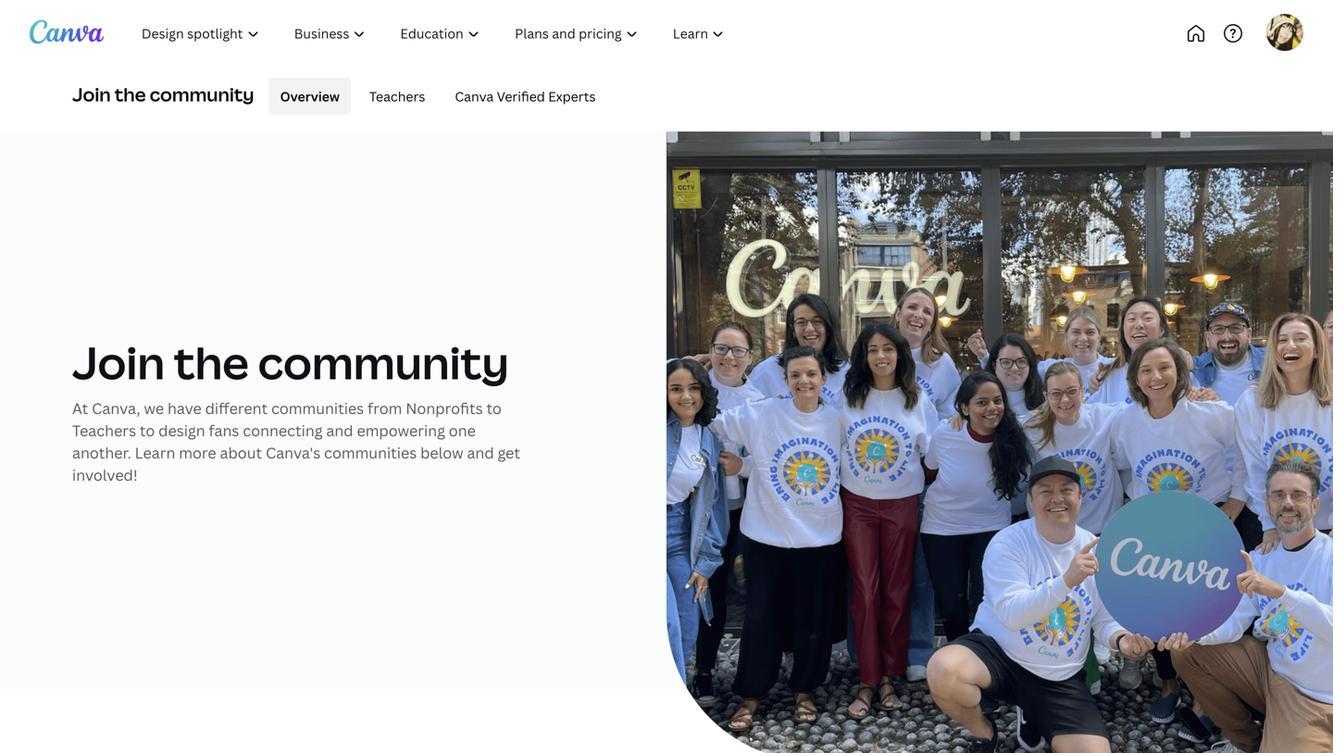 Task type: locate. For each thing, give the bounding box(es) containing it.
communities
[[271, 398, 364, 418], [324, 443, 417, 463]]

another.
[[72, 443, 131, 463]]

1 vertical spatial community
[[258, 332, 509, 392]]

teachers inside menu bar
[[370, 87, 425, 105]]

and left 'get'
[[467, 443, 494, 463]]

2 join from the top
[[72, 332, 165, 392]]

teachers left canva
[[370, 87, 425, 105]]

learn
[[135, 443, 175, 463]]

1 join from the top
[[72, 81, 111, 107]]

involved!
[[72, 465, 138, 485]]

community for join the community
[[150, 81, 254, 107]]

to down we
[[140, 421, 155, 440]]

1 horizontal spatial community
[[258, 332, 509, 392]]

and
[[326, 421, 353, 440], [467, 443, 494, 463]]

0 vertical spatial join
[[72, 81, 111, 107]]

get
[[498, 443, 521, 463]]

teachers
[[370, 87, 425, 105], [72, 421, 136, 440]]

and right connecting
[[326, 421, 353, 440]]

the inside 'join the community at canva, we have different communities from nonprofits to teachers to design fans connecting and empowering one another. learn more about canva's communities below and get involved!'
[[174, 332, 249, 392]]

0 horizontal spatial teachers
[[72, 421, 136, 440]]

0 horizontal spatial to
[[140, 421, 155, 440]]

fans
[[209, 421, 239, 440]]

1 vertical spatial and
[[467, 443, 494, 463]]

the
[[115, 81, 146, 107], [174, 332, 249, 392]]

0 vertical spatial communities
[[271, 398, 364, 418]]

canva
[[455, 87, 494, 105]]

communities up connecting
[[271, 398, 364, 418]]

0 horizontal spatial community
[[150, 81, 254, 107]]

0 vertical spatial to
[[487, 398, 502, 418]]

1 vertical spatial to
[[140, 421, 155, 440]]

community
[[150, 81, 254, 107], [258, 332, 509, 392]]

join inside 'join the community at canva, we have different communities from nonprofits to teachers to design fans connecting and empowering one another. learn more about canva's communities below and get involved!'
[[72, 332, 165, 392]]

0 horizontal spatial and
[[326, 421, 353, 440]]

0 vertical spatial teachers
[[370, 87, 425, 105]]

communities down empowering
[[324, 443, 417, 463]]

menu bar
[[262, 78, 607, 115]]

we
[[144, 398, 164, 418]]

0 vertical spatial the
[[115, 81, 146, 107]]

1 horizontal spatial the
[[174, 332, 249, 392]]

to up 'get'
[[487, 398, 502, 418]]

community inside 'join the community at canva, we have different communities from nonprofits to teachers to design fans connecting and empowering one another. learn more about canva's communities below and get involved!'
[[258, 332, 509, 392]]

to
[[487, 398, 502, 418], [140, 421, 155, 440]]

have
[[168, 398, 202, 418]]

one
[[449, 421, 476, 440]]

nonprofits
[[406, 398, 483, 418]]

join
[[72, 81, 111, 107], [72, 332, 165, 392]]

0 vertical spatial community
[[150, 81, 254, 107]]

1 horizontal spatial teachers
[[370, 87, 425, 105]]

1 horizontal spatial to
[[487, 398, 502, 418]]

teachers up another.
[[72, 421, 136, 440]]

1 vertical spatial the
[[174, 332, 249, 392]]

1 vertical spatial teachers
[[72, 421, 136, 440]]

1 vertical spatial join
[[72, 332, 165, 392]]

design
[[159, 421, 205, 440]]

0 horizontal spatial the
[[115, 81, 146, 107]]



Task type: describe. For each thing, give the bounding box(es) containing it.
canva's
[[266, 443, 321, 463]]

empowering
[[357, 421, 445, 440]]

overview
[[280, 87, 340, 105]]

1 horizontal spatial and
[[467, 443, 494, 463]]

experts
[[549, 87, 596, 105]]

the for join the community at canva, we have different communities from nonprofits to teachers to design fans connecting and empowering one another. learn more about canva's communities below and get involved!
[[174, 332, 249, 392]]

menu bar containing overview
[[262, 78, 607, 115]]

about
[[220, 443, 262, 463]]

join the community
[[72, 81, 254, 107]]

join for join the community
[[72, 81, 111, 107]]

from
[[368, 398, 402, 418]]

different
[[205, 398, 268, 418]]

canva,
[[92, 398, 140, 418]]

connecting
[[243, 421, 323, 440]]

below
[[421, 443, 464, 463]]

top level navigation element
[[126, 15, 803, 52]]

teachers link
[[358, 78, 437, 115]]

canva verified experts link
[[444, 78, 607, 115]]

verified
[[497, 87, 545, 105]]

canva verified experts
[[455, 87, 596, 105]]

1 vertical spatial communities
[[324, 443, 417, 463]]

at
[[72, 398, 88, 418]]

community for join the community at canva, we have different communities from nonprofits to teachers to design fans connecting and empowering one another. learn more about canva's communities below and get involved!
[[258, 332, 509, 392]]

the for join the community
[[115, 81, 146, 107]]

teachers inside 'join the community at canva, we have different communities from nonprofits to teachers to design fans connecting and empowering one another. learn more about canva's communities below and get involved!'
[[72, 421, 136, 440]]

join for join the community at canva, we have different communities from nonprofits to teachers to design fans connecting and empowering one another. learn more about canva's communities below and get involved!
[[72, 332, 165, 392]]

0 vertical spatial and
[[326, 421, 353, 440]]

overview link
[[269, 78, 351, 115]]

more
[[179, 443, 216, 463]]

join the community at canva, we have different communities from nonprofits to teachers to design fans connecting and empowering one another. learn more about canva's communities below and get involved!
[[72, 332, 521, 485]]



Task type: vqa. For each thing, say whether or not it's contained in the screenshot.
this
no



